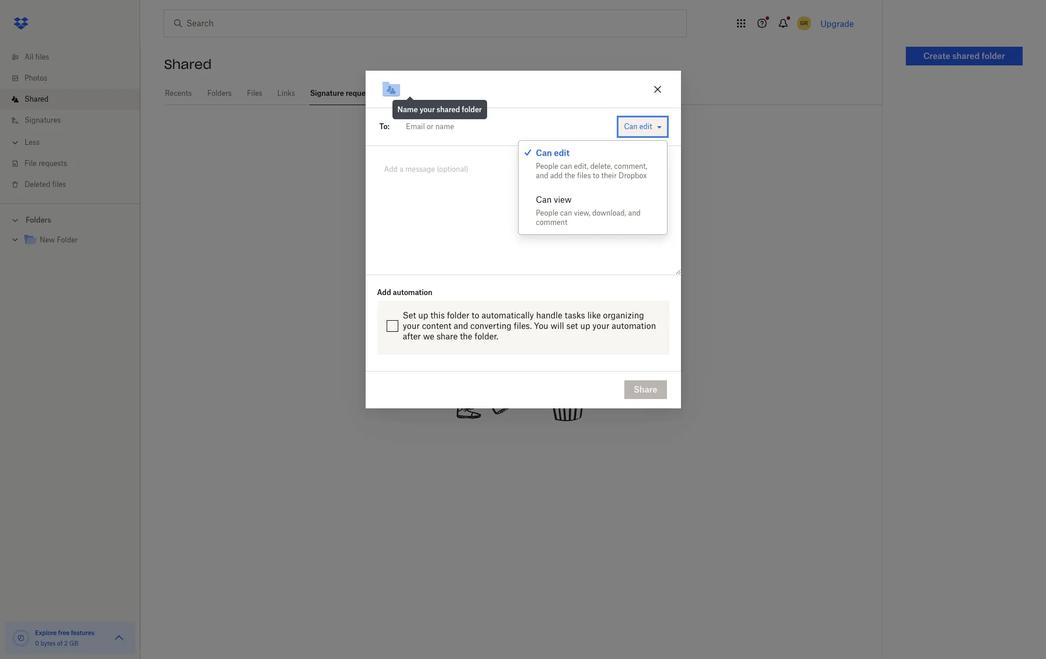 Task type: locate. For each thing, give the bounding box(es) containing it.
can for edit
[[561, 162, 573, 171]]

up
[[419, 310, 429, 320], [581, 321, 591, 331]]

None field
[[390, 115, 616, 138]]

can inside 'can view people can view, download, and comment'
[[536, 195, 552, 205]]

your down like
[[593, 321, 610, 331]]

0 vertical spatial shared
[[953, 51, 980, 61]]

0 vertical spatial can
[[561, 162, 573, 171]]

can up comment,
[[625, 122, 638, 131]]

shared up recents link
[[164, 56, 212, 72]]

1 vertical spatial the
[[460, 331, 473, 341]]

1 vertical spatial edit
[[554, 148, 570, 158]]

view
[[554, 195, 572, 205]]

and
[[536, 171, 549, 180], [629, 209, 641, 218], [454, 321, 469, 331]]

here.
[[616, 170, 641, 182]]

can down view
[[561, 209, 573, 218]]

0 vertical spatial shared
[[164, 56, 212, 72]]

can view people can view, download, and comment
[[536, 195, 641, 227]]

folder inside set up this folder to automatically handle tasks like organizing your content and converting files. you will set up your automation after we share the folder.
[[447, 310, 470, 320]]

1 horizontal spatial folders
[[208, 89, 232, 98]]

automation
[[393, 288, 433, 297], [612, 321, 657, 331]]

0 vertical spatial automation
[[393, 288, 433, 297]]

1 vertical spatial folder
[[462, 105, 482, 114]]

sharing modal dialog
[[366, 71, 681, 502]]

1 horizontal spatial and
[[536, 171, 549, 180]]

edit for can edit people can edit, delete, comment, and add the files to their dropbox
[[554, 148, 570, 158]]

edit
[[640, 122, 653, 131], [554, 148, 570, 158]]

edit inside popup button
[[640, 122, 653, 131]]

when you request signatures, they'll appear here.
[[397, 170, 641, 182]]

folders
[[208, 89, 232, 98], [26, 216, 51, 224]]

dropbox image
[[9, 12, 33, 35]]

and left add
[[536, 171, 549, 180]]

1 can from the top
[[561, 162, 573, 171]]

requests right signature on the top of the page
[[346, 89, 376, 98]]

folders inside "button"
[[26, 216, 51, 224]]

can for can edit
[[536, 148, 552, 158]]

view,
[[574, 209, 591, 218]]

automation up set
[[393, 288, 433, 297]]

0 horizontal spatial automation
[[393, 288, 433, 297]]

1 vertical spatial to
[[472, 310, 480, 320]]

folder
[[982, 51, 1006, 61], [462, 105, 482, 114], [447, 310, 470, 320]]

people up the comment
[[536, 209, 559, 218]]

0 horizontal spatial to
[[472, 310, 480, 320]]

your up after
[[403, 321, 420, 331]]

1 vertical spatial shared
[[25, 95, 49, 103]]

0 horizontal spatial shared
[[25, 95, 49, 103]]

tab list
[[164, 82, 883, 105]]

to up converting
[[472, 310, 480, 320]]

files right deleted
[[52, 180, 66, 189]]

list
[[0, 40, 140, 203]]

0 vertical spatial and
[[536, 171, 549, 180]]

to down delete,
[[593, 171, 600, 180]]

deleted
[[25, 180, 50, 189]]

new
[[40, 236, 55, 244]]

people up add
[[536, 162, 559, 171]]

0 horizontal spatial up
[[419, 310, 429, 320]]

0 vertical spatial folder
[[982, 51, 1006, 61]]

2 vertical spatial can
[[536, 195, 552, 205]]

name your shared folder
[[398, 105, 482, 114]]

files down edit,
[[578, 171, 591, 180]]

can up add
[[561, 162, 573, 171]]

1 horizontal spatial files
[[52, 180, 66, 189]]

files right all
[[35, 53, 49, 61]]

1 vertical spatial automation
[[612, 321, 657, 331]]

shared right name
[[437, 105, 460, 114]]

appear
[[577, 170, 613, 182]]

share
[[437, 331, 458, 341]]

0 vertical spatial people
[[536, 162, 559, 171]]

deleted files
[[25, 180, 66, 189]]

1 vertical spatial and
[[629, 209, 641, 218]]

shared
[[164, 56, 212, 72], [25, 95, 49, 103]]

edit up add
[[554, 148, 570, 158]]

edit inside the can edit people can edit, delete, comment, and add the files to their dropbox
[[554, 148, 570, 158]]

menu
[[519, 141, 667, 234]]

request
[[448, 170, 486, 182]]

0 horizontal spatial and
[[454, 321, 469, 331]]

0 horizontal spatial shared
[[437, 105, 460, 114]]

1 horizontal spatial shared
[[953, 51, 980, 61]]

the right share in the bottom left of the page
[[460, 331, 473, 341]]

features
[[71, 630, 95, 637]]

and up share in the bottom left of the page
[[454, 321, 469, 331]]

can inside the can edit people can edit, delete, comment, and add the files to their dropbox
[[536, 148, 552, 158]]

1 vertical spatial shared
[[437, 105, 460, 114]]

shared link
[[9, 89, 140, 110]]

files
[[247, 89, 263, 98]]

2 horizontal spatial and
[[629, 209, 641, 218]]

like
[[588, 310, 601, 320]]

2 can from the top
[[561, 209, 573, 218]]

shared list item
[[0, 89, 140, 110]]

people
[[536, 162, 559, 171], [536, 209, 559, 218]]

files inside 'link'
[[52, 180, 66, 189]]

0 horizontal spatial folders
[[26, 216, 51, 224]]

people for view
[[536, 209, 559, 218]]

0 vertical spatial edit
[[640, 122, 653, 131]]

Add a message (optional) text field
[[380, 160, 667, 187]]

edit up comment,
[[640, 122, 653, 131]]

signature requests link
[[310, 82, 376, 103]]

2 vertical spatial and
[[454, 321, 469, 331]]

0 vertical spatial the
[[565, 171, 576, 180]]

organizing
[[604, 310, 645, 320]]

file
[[25, 159, 37, 168]]

can inside 'can view people can view, download, and comment'
[[561, 209, 573, 218]]

and inside 'can view people can view, download, and comment'
[[629, 209, 641, 218]]

1 vertical spatial people
[[536, 209, 559, 218]]

can left view
[[536, 195, 552, 205]]

signatures link
[[9, 110, 140, 131]]

files link
[[247, 82, 263, 103]]

0 horizontal spatial files
[[35, 53, 49, 61]]

explore
[[35, 630, 57, 637]]

signatures
[[25, 116, 61, 125]]

in
[[557, 147, 569, 163]]

to
[[593, 171, 600, 180], [472, 310, 480, 320]]

folder right this
[[447, 310, 470, 320]]

create shared folder button
[[907, 47, 1023, 65]]

can
[[625, 122, 638, 131], [536, 148, 552, 158], [536, 195, 552, 205]]

less image
[[9, 137, 21, 148]]

0 horizontal spatial the
[[460, 331, 473, 341]]

the right add
[[565, 171, 576, 180]]

content
[[422, 321, 452, 331]]

0 vertical spatial can
[[625, 122, 638, 131]]

can for can view
[[536, 195, 552, 205]]

0 vertical spatial folders
[[208, 89, 232, 98]]

links
[[277, 89, 295, 98]]

photos
[[25, 74, 47, 82]]

files for deleted files
[[52, 180, 66, 189]]

2 people from the top
[[536, 209, 559, 218]]

files
[[35, 53, 49, 61], [578, 171, 591, 180], [52, 180, 66, 189]]

1 people from the top
[[536, 162, 559, 171]]

edit,
[[574, 162, 589, 171]]

shared down photos
[[25, 95, 49, 103]]

1 vertical spatial can
[[536, 148, 552, 158]]

can inside the can edit people can edit, delete, comment, and add the files to their dropbox
[[561, 162, 573, 171]]

tab list containing recents
[[164, 82, 883, 105]]

free
[[58, 630, 70, 637]]

and right download,
[[629, 209, 641, 218]]

the
[[565, 171, 576, 180], [460, 331, 473, 341]]

0 vertical spatial to
[[593, 171, 600, 180]]

can left in
[[536, 148, 552, 158]]

folder.
[[475, 331, 499, 341]]

1 horizontal spatial edit
[[640, 122, 653, 131]]

requests inside tab list
[[346, 89, 376, 98]]

requests up when you request signatures, they'll appear here.
[[494, 147, 553, 163]]

to inside set up this folder to automatically handle tasks like organizing your content and converting files. you will set up your automation after we share the folder.
[[472, 310, 480, 320]]

1 vertical spatial folders
[[26, 216, 51, 224]]

set up this folder to automatically handle tasks like organizing your content and converting files. you will set up your automation after we share the folder.
[[403, 310, 657, 341]]

1 horizontal spatial the
[[565, 171, 576, 180]]

the inside the can edit people can edit, delete, comment, and add the files to their dropbox
[[565, 171, 576, 180]]

0 horizontal spatial requests
[[39, 159, 67, 168]]

1 vertical spatial files
[[578, 171, 591, 180]]

signature
[[427, 147, 489, 163]]

add automation
[[377, 288, 433, 297]]

handle
[[537, 310, 563, 320]]

2 horizontal spatial files
[[578, 171, 591, 180]]

folder up contact name field
[[462, 105, 482, 114]]

less
[[25, 138, 40, 147]]

create shared folder
[[924, 51, 1006, 61]]

requests right file
[[39, 159, 67, 168]]

folders up new
[[26, 216, 51, 224]]

after
[[403, 331, 421, 341]]

shared
[[953, 51, 980, 61], [437, 105, 460, 114]]

your
[[420, 105, 435, 114], [403, 321, 420, 331], [593, 321, 610, 331]]

1 vertical spatial up
[[581, 321, 591, 331]]

menu containing can edit
[[519, 141, 667, 234]]

1 horizontal spatial to
[[593, 171, 600, 180]]

file requests
[[25, 159, 67, 168]]

converting
[[471, 321, 512, 331]]

2 vertical spatial folder
[[447, 310, 470, 320]]

2 vertical spatial files
[[52, 180, 66, 189]]

no signature requests in progress
[[405, 147, 633, 163]]

shared right create on the top right of page
[[953, 51, 980, 61]]

folders link
[[207, 82, 233, 103]]

automation down organizing
[[612, 321, 657, 331]]

menu inside sharing modal "dialog"
[[519, 141, 667, 234]]

all files
[[25, 53, 49, 61]]

deleted files link
[[9, 174, 140, 195]]

illustration of an empty shelf image
[[431, 248, 606, 424]]

folder right create on the top right of page
[[982, 51, 1006, 61]]

folders left files
[[208, 89, 232, 98]]

people inside the can edit people can edit, delete, comment, and add the files to their dropbox
[[536, 162, 559, 171]]

can inside popup button
[[625, 122, 638, 131]]

1 vertical spatial can
[[561, 209, 573, 218]]

they'll
[[546, 170, 575, 182]]

folder
[[57, 236, 78, 244]]

1 horizontal spatial shared
[[164, 56, 212, 72]]

1 horizontal spatial requests
[[346, 89, 376, 98]]

0 vertical spatial files
[[35, 53, 49, 61]]

we
[[423, 331, 435, 341]]

0 horizontal spatial edit
[[554, 148, 570, 158]]

1 horizontal spatial automation
[[612, 321, 657, 331]]

Contact name field
[[402, 117, 614, 136]]

people inside 'can view people can view, download, and comment'
[[536, 209, 559, 218]]

all
[[25, 53, 34, 61]]

this
[[431, 310, 445, 320]]

can edit
[[625, 122, 653, 131]]



Task type: describe. For each thing, give the bounding box(es) containing it.
photos link
[[9, 68, 140, 89]]

folder for name your shared folder
[[462, 105, 482, 114]]

and inside the can edit people can edit, delete, comment, and add the files to their dropbox
[[536, 171, 549, 180]]

files inside the can edit people can edit, delete, comment, and add the files to their dropbox
[[578, 171, 591, 180]]

you
[[534, 321, 549, 331]]

comment,
[[615, 162, 648, 171]]

dropbox
[[619, 171, 647, 180]]

links link
[[277, 82, 296, 103]]

add
[[551, 171, 563, 180]]

name
[[398, 105, 418, 114]]

to inside the can edit people can edit, delete, comment, and add the files to their dropbox
[[593, 171, 600, 180]]

tasks
[[565, 310, 586, 320]]

0
[[35, 640, 39, 647]]

and inside set up this folder to automatically handle tasks like organizing your content and converting files. you will set up your automation after we share the folder.
[[454, 321, 469, 331]]

will
[[551, 321, 565, 331]]

signature requests
[[310, 89, 376, 98]]

edit for can edit
[[640, 122, 653, 131]]

all files link
[[9, 47, 140, 68]]

delete,
[[591, 162, 613, 171]]

their
[[602, 171, 617, 180]]

comment
[[536, 218, 568, 227]]

people for edit
[[536, 162, 559, 171]]

automatically
[[482, 310, 534, 320]]

upgrade
[[821, 18, 855, 28]]

progress
[[573, 147, 633, 163]]

explore free features 0 bytes of 2 gb
[[35, 630, 95, 647]]

quota usage element
[[12, 629, 30, 648]]

folders button
[[0, 211, 140, 229]]

signatures,
[[489, 170, 543, 182]]

share
[[634, 385, 658, 395]]

no
[[405, 147, 423, 163]]

new folder
[[40, 236, 78, 244]]

0 vertical spatial up
[[419, 310, 429, 320]]

the inside set up this folder to automatically handle tasks like organizing your content and converting files. you will set up your automation after we share the folder.
[[460, 331, 473, 341]]

can for view
[[561, 209, 573, 218]]

2 horizontal spatial requests
[[494, 147, 553, 163]]

requests for signature requests
[[346, 89, 376, 98]]

you
[[428, 170, 445, 182]]

share button
[[625, 381, 667, 399]]

list containing all files
[[0, 40, 140, 203]]

requests for file requests
[[39, 159, 67, 168]]

automation inside set up this folder to automatically handle tasks like organizing your content and converting files. you will set up your automation after we share the folder.
[[612, 321, 657, 331]]

new folder link
[[23, 233, 131, 248]]

shared inside button
[[953, 51, 980, 61]]

can edit people can edit, delete, comment, and add the files to their dropbox
[[536, 148, 648, 180]]

set
[[567, 321, 579, 331]]

folder inside button
[[982, 51, 1006, 61]]

file requests link
[[9, 153, 140, 174]]

add
[[377, 288, 391, 297]]

gb
[[69, 640, 78, 647]]

shared inside sharing modal "dialog"
[[437, 105, 460, 114]]

folder for set up this folder to automatically handle tasks like organizing your content and converting files. you will set up your automation after we share the folder.
[[447, 310, 470, 320]]

recents link
[[164, 82, 193, 103]]

download,
[[593, 209, 627, 218]]

of
[[57, 640, 63, 647]]

to:
[[380, 122, 390, 131]]

signature
[[310, 89, 344, 98]]

files for all files
[[35, 53, 49, 61]]

can edit button
[[619, 117, 667, 136]]

upgrade link
[[821, 18, 855, 28]]

files.
[[514, 321, 532, 331]]

when
[[397, 170, 425, 182]]

2
[[64, 640, 68, 647]]

your right name
[[420, 105, 435, 114]]

recents
[[165, 89, 192, 98]]

folders inside tab list
[[208, 89, 232, 98]]

create
[[924, 51, 951, 61]]

set
[[403, 310, 416, 320]]

shared inside "link"
[[25, 95, 49, 103]]

1 horizontal spatial up
[[581, 321, 591, 331]]

bytes
[[41, 640, 56, 647]]



Task type: vqa. For each thing, say whether or not it's contained in the screenshot.
password
no



